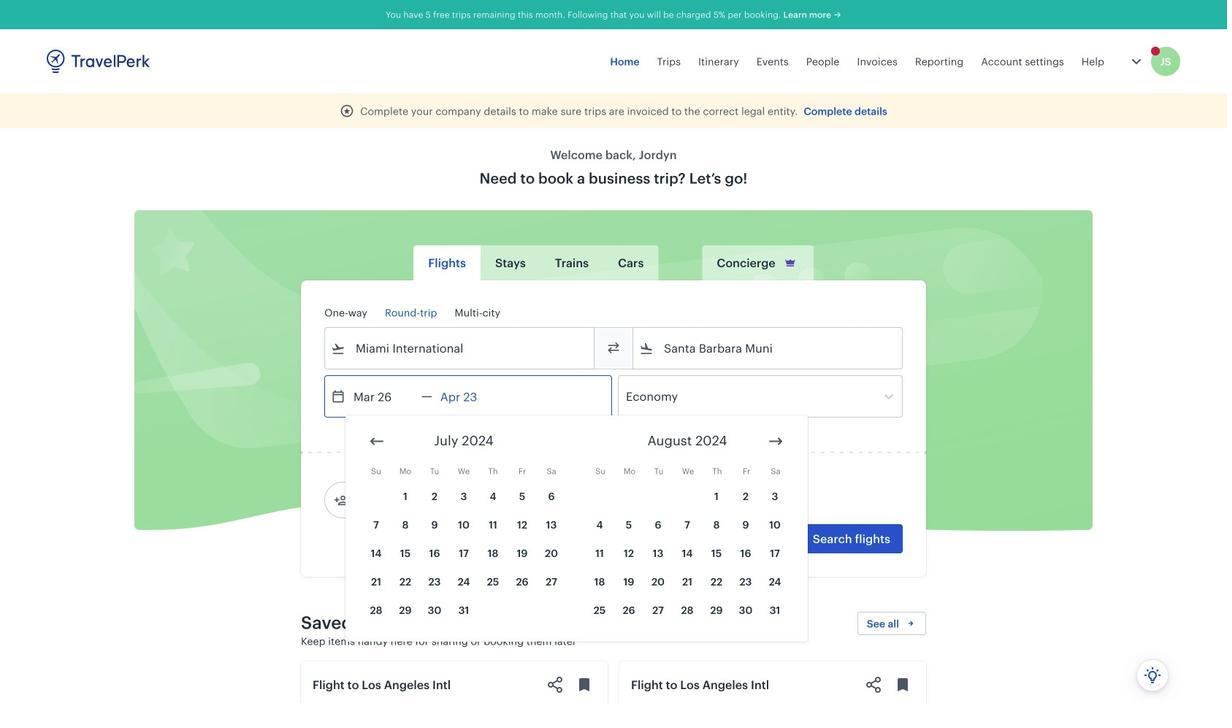 Task type: vqa. For each thing, say whether or not it's contained in the screenshot.
Add Traveler search field
no



Task type: locate. For each thing, give the bounding box(es) containing it.
To search field
[[654, 337, 883, 360]]

Depart text field
[[346, 376, 422, 417]]

move forward to switch to the next month. image
[[767, 433, 785, 450]]

Add first traveler search field
[[349, 489, 501, 512]]



Task type: describe. For each thing, give the bounding box(es) containing it.
From search field
[[346, 337, 575, 360]]

calendar application
[[346, 416, 1228, 642]]

move backward to switch to the previous month. image
[[368, 433, 386, 450]]

Return text field
[[432, 376, 508, 417]]



